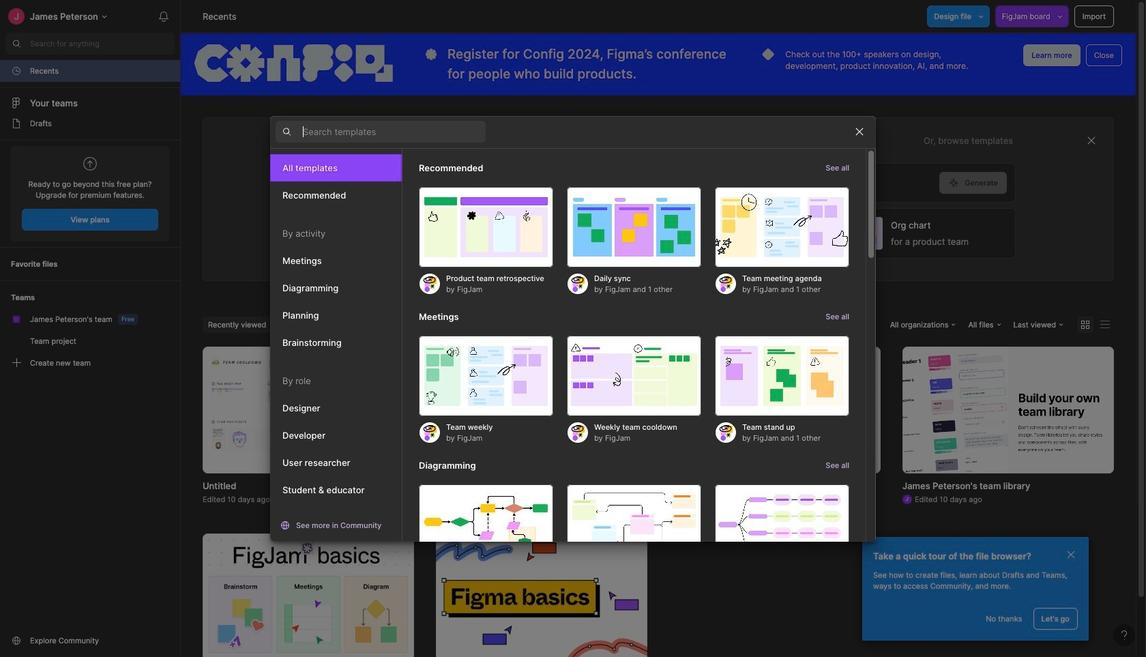 Task type: locate. For each thing, give the bounding box(es) containing it.
recent 16 image
[[11, 66, 22, 76]]

community 16 image
[[11, 635, 22, 646]]

file thumbnail image
[[903, 346, 1115, 473], [736, 353, 815, 467], [210, 355, 407, 465], [443, 355, 641, 465], [203, 533, 414, 657], [436, 533, 648, 657]]

weekly team cooldown image
[[567, 336, 702, 416]]

dialog
[[270, 115, 876, 592]]

team weekly image
[[419, 336, 554, 416]]

bell 32 image
[[153, 5, 175, 27]]



Task type: vqa. For each thing, say whether or not it's contained in the screenshot.
Marketing mix image in the top right of the page
no



Task type: describe. For each thing, give the bounding box(es) containing it.
product team retrospective image
[[419, 187, 554, 267]]

team stand up image
[[715, 336, 850, 416]]

team meeting agenda image
[[715, 187, 850, 267]]

daily sync image
[[567, 187, 702, 267]]

diagram basics image
[[419, 485, 554, 565]]

search 32 image
[[5, 33, 27, 55]]

Ex: A weekly team meeting, starting with an ice breaker field
[[302, 163, 940, 202]]

mindmap image
[[715, 485, 850, 565]]

uml diagram image
[[567, 485, 702, 565]]

Search templates text field
[[303, 124, 486, 140]]

page 16 image
[[11, 118, 22, 129]]

Search for anything text field
[[30, 38, 175, 49]]



